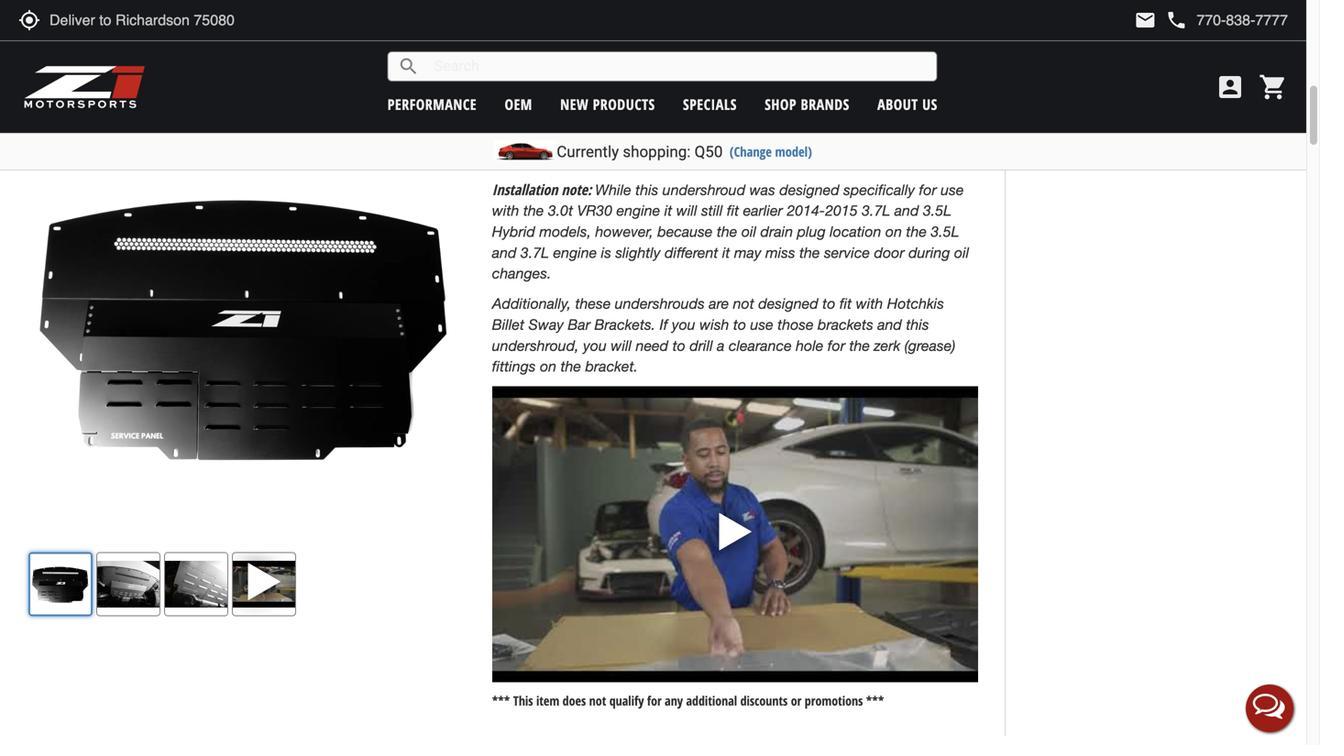 Task type: vqa. For each thing, say whether or not it's contained in the screenshot.
Dyno and Tuning link
no



Task type: locate. For each thing, give the bounding box(es) containing it.
*** left this
[[492, 693, 510, 710]]

z1 motorsports logo image
[[23, 64, 146, 110]]

3.0t down the infiniti
[[566, 150, 591, 168]]

oil right during
[[955, 244, 970, 261]]

0 vertical spatial use
[[941, 181, 964, 198]]

1 horizontal spatial it
[[723, 244, 731, 261]]

account_box
[[1216, 72, 1246, 102]]

models.
[[807, 69, 859, 86]]

available
[[726, 150, 784, 168]]

additionally, these undershrouds are not designed to fit with hotchkis billet sway bar brackets. if you wish to use those brackets and this undershroud, you will need to drill a clearance hole for the zerk (grease) fittings on the bracket.
[[492, 295, 956, 375]]

not right are
[[733, 295, 755, 312]]

service
[[825, 244, 870, 261]]

fit
[[727, 202, 739, 219], [840, 295, 852, 312]]

with up hybrid
[[492, 202, 520, 219]]

use inside additionally, these undershrouds are not designed to fit with hotchkis billet sway bar brackets. if you wish to use those brackets and this undershroud, you will need to drill a clearance hole for the zerk (grease) fittings on the bracket.
[[751, 316, 774, 333]]

1 horizontal spatial sport
[[767, 69, 803, 86]]

1 horizontal spatial this
[[907, 316, 930, 333]]

0 horizontal spatial ***
[[492, 693, 510, 710]]

3.7l down specifically
[[862, 202, 891, 219]]

2 vertical spatial to
[[673, 337, 686, 354]]

undershroud,
[[492, 337, 579, 354]]

new products link
[[561, 94, 655, 114]]

awd
[[810, 150, 844, 168]]

0 vertical spatial not
[[733, 295, 755, 312]]

for right specifically
[[920, 181, 937, 198]]

2 *** from the left
[[867, 693, 884, 710]]

0 horizontal spatial will
[[611, 337, 632, 354]]

was
[[750, 181, 776, 198]]

for inside while this undershroud was designed specifically for use with the 3.0t vr30 engine it will still fit earlier 2014-2015 3.7l and 3.5l hybrid models, however, because the oil drain plug location on the 3.5l and 3.7l engine is slightly different it may miss the service door during oil changes.
[[920, 181, 937, 198]]

1 horizontal spatial with
[[856, 295, 884, 312]]

promotions
[[805, 693, 863, 710]]

for down brackets
[[828, 337, 846, 354]]

currently
[[557, 143, 619, 161]]

oil
[[742, 223, 757, 240], [955, 244, 970, 261]]

additionally,
[[492, 295, 571, 312]]

1 vertical spatial designed
[[759, 295, 819, 312]]

q50 inside 2016+ infiniti q50 sedan 3.0t 2wd models only. available for awd
[[617, 129, 645, 146]]

0 vertical spatial 3.5l
[[924, 202, 952, 219]]

1 vertical spatial on
[[540, 358, 557, 375]]

0 vertical spatial 3.0t
[[566, 150, 591, 168]]

q50 up the 2wd on the top of page
[[617, 129, 645, 146]]

and inside additionally, these undershrouds are not designed to fit with hotchkis billet sway bar brackets. if you wish to use those brackets and this undershroud, you will need to drill a clearance hole for the zerk (grease) fittings on the bracket.
[[878, 316, 902, 333]]

1 vertical spatial you
[[583, 337, 607, 354]]

use
[[941, 181, 964, 198], [751, 316, 774, 333]]

0 vertical spatial this
[[636, 181, 659, 198]]

accommodates
[[529, 69, 633, 86]]

1 vertical spatial engine
[[554, 244, 597, 261]]

0 horizontal spatial sport
[[667, 69, 703, 86]]

0 horizontal spatial it
[[665, 202, 673, 219]]

3.0t
[[566, 150, 591, 168], [548, 202, 573, 219]]

you
[[672, 316, 696, 333], [583, 337, 607, 354]]

fit right the still
[[727, 202, 739, 219]]

specifically
[[844, 181, 915, 198]]

0 horizontal spatial with
[[492, 202, 520, 219]]

0 vertical spatial to
[[823, 295, 836, 312]]

to right wish
[[734, 316, 747, 333]]

3.0t inside while this undershroud was designed specifically for use with the 3.0t vr30 engine it will still fit earlier 2014-2015 3.7l and 3.5l hybrid models, however, because the oil drain plug location on the 3.5l and 3.7l engine is slightly different it may miss the service door during oil changes.
[[548, 202, 573, 219]]

3.7l
[[862, 202, 891, 219], [521, 244, 549, 261]]

sway
[[529, 316, 564, 333]]

these
[[576, 295, 611, 312]]

0 horizontal spatial use
[[751, 316, 774, 333]]

with inside while this undershroud was designed specifically for use with the 3.0t vr30 engine it will still fit earlier 2014-2015 3.7l and 3.5l hybrid models, however, because the oil drain plug location on the 3.5l and 3.7l engine is slightly different it may miss the service door during oil changes.
[[492, 202, 520, 219]]

with for hotchkis
[[856, 295, 884, 312]]

1 vertical spatial fit
[[840, 295, 852, 312]]

to
[[823, 295, 836, 312], [734, 316, 747, 333], [673, 337, 686, 354]]

***
[[492, 693, 510, 710], [867, 693, 884, 710]]

q50 up undershroud
[[695, 143, 723, 161]]

specials link
[[683, 94, 737, 114]]

q50
[[617, 129, 645, 146], [695, 143, 723, 161]]

you right if
[[672, 316, 696, 333]]

for left awd
[[788, 150, 806, 168]]

on inside while this undershroud was designed specifically for use with the 3.0t vr30 engine it will still fit earlier 2014-2015 3.7l and 3.5l hybrid models, however, because the oil drain plug location on the 3.5l and 3.7l engine is slightly different it may miss the service door during oil changes.
[[886, 223, 903, 240]]

changes.
[[492, 265, 552, 282]]

use up during
[[941, 181, 964, 198]]

with inside additionally, these undershrouds are not designed to fit with hotchkis billet sway bar brackets. if you wish to use those brackets and this undershroud, you will need to drill a clearance hole for the zerk (grease) fittings on the bracket.
[[856, 295, 884, 312]]

not for are
[[733, 295, 755, 312]]

or
[[791, 693, 802, 710]]

zerk
[[875, 337, 901, 354]]

1 horizontal spatial 3.7l
[[862, 202, 891, 219]]

oem
[[505, 94, 533, 114]]

does
[[563, 693, 586, 710]]

0 vertical spatial with
[[492, 202, 520, 219]]

products
[[593, 94, 655, 114]]

0 horizontal spatial to
[[673, 337, 686, 354]]

and up zerk
[[878, 316, 902, 333]]

0 horizontal spatial q50
[[617, 129, 645, 146]]

0 vertical spatial oil
[[742, 223, 757, 240]]

includes
[[529, 27, 584, 44]]

designed inside while this undershroud was designed specifically for use with the 3.0t vr30 engine it will still fit earlier 2014-2015 3.7l and 3.5l hybrid models, however, because the oil drain plug location on the 3.5l and 3.7l engine is slightly different it may miss the service door during oil changes.
[[780, 181, 840, 198]]

during
[[909, 244, 951, 261]]

1 vertical spatial 3.5l
[[931, 223, 960, 240]]

for inside additionally, these undershrouds are not designed to fit with hotchkis billet sway bar brackets. if you wish to use those brackets and this undershroud, you will need to drill a clearance hole for the zerk (grease) fittings on the bracket.
[[828, 337, 846, 354]]

only.
[[683, 150, 722, 168]]

fittings
[[492, 358, 536, 375]]

0 vertical spatial you
[[672, 316, 696, 333]]

with
[[492, 202, 520, 219], [856, 295, 884, 312]]

2 sport from the left
[[767, 69, 803, 86]]

shopping:
[[623, 143, 691, 161]]

1 vertical spatial not
[[589, 693, 607, 710]]

engine down models,
[[554, 244, 597, 261]]

0 horizontal spatial on
[[540, 358, 557, 375]]

1 horizontal spatial ***
[[867, 693, 884, 710]]

sport
[[667, 69, 703, 86], [767, 69, 803, 86]]

0 vertical spatial engine
[[617, 202, 661, 219]]

1 horizontal spatial will
[[677, 202, 698, 219]]

0 vertical spatial on
[[886, 223, 903, 240]]

2 horizontal spatial to
[[823, 295, 836, 312]]

and
[[707, 69, 732, 86], [895, 202, 919, 219], [492, 244, 517, 261], [878, 316, 902, 333]]

designed up those
[[759, 295, 819, 312]]

while
[[596, 181, 632, 198]]

1 vertical spatial 3.0t
[[548, 202, 573, 219]]

on up door
[[886, 223, 903, 240]]

0 vertical spatial will
[[677, 202, 698, 219]]

any
[[665, 693, 683, 710]]

this
[[513, 693, 533, 710]]

it up because
[[665, 202, 673, 219]]

2014-
[[787, 202, 826, 219]]

specials
[[683, 94, 737, 114]]

1 vertical spatial with
[[856, 295, 884, 312]]

3.0t up models,
[[548, 202, 573, 219]]

phone link
[[1166, 9, 1289, 31]]

on down undershroud,
[[540, 358, 557, 375]]

1 vertical spatial oil
[[955, 244, 970, 261]]

engine up however,
[[617, 202, 661, 219]]

1 vertical spatial use
[[751, 316, 774, 333]]

1 horizontal spatial you
[[672, 316, 696, 333]]

this inside additionally, these undershrouds are not designed to fit with hotchkis billet sway bar brackets. if you wish to use those brackets and this undershroud, you will need to drill a clearance hole for the zerk (grease) fittings on the bracket.
[[907, 316, 930, 333]]

1 vertical spatial it
[[723, 244, 731, 261]]

will up because
[[677, 202, 698, 219]]

1 horizontal spatial oil
[[955, 244, 970, 261]]

oil up may
[[742, 223, 757, 240]]

on
[[886, 223, 903, 240], [540, 358, 557, 375]]

1 horizontal spatial to
[[734, 316, 747, 333]]

designed up 2014-
[[780, 181, 840, 198]]

0 horizontal spatial 3.7l
[[521, 244, 549, 261]]

1 horizontal spatial not
[[733, 295, 755, 312]]

0 horizontal spatial you
[[583, 337, 607, 354]]

to left the drill
[[673, 337, 686, 354]]

the down installation
[[524, 202, 544, 219]]

and inside includes hardware improves air flow accommodates non-sport and red sport models.
[[707, 69, 732, 86]]

1 horizontal spatial q50
[[695, 143, 723, 161]]

this down hotchkis
[[907, 316, 930, 333]]

you down bar
[[583, 337, 607, 354]]

0 horizontal spatial fit
[[727, 202, 739, 219]]

not right does
[[589, 693, 607, 710]]

1 vertical spatial this
[[907, 316, 930, 333]]

vr30
[[577, 202, 613, 219]]

1 horizontal spatial engine
[[617, 202, 661, 219]]

plug
[[798, 223, 826, 240]]

shop brands
[[765, 94, 850, 114]]

2016+
[[529, 129, 570, 146]]

mail
[[1135, 9, 1157, 31]]

*** right promotions
[[867, 693, 884, 710]]

0 vertical spatial designed
[[780, 181, 840, 198]]

location
[[830, 223, 882, 240]]

will down brackets.
[[611, 337, 632, 354]]

those
[[778, 316, 814, 333]]

this down models
[[636, 181, 659, 198]]

with up brackets
[[856, 295, 884, 312]]

1 horizontal spatial on
[[886, 223, 903, 240]]

sport up specials
[[667, 69, 703, 86]]

fit up brackets
[[840, 295, 852, 312]]

will
[[677, 202, 698, 219], [611, 337, 632, 354]]

not inside additionally, these undershrouds are not designed to fit with hotchkis billet sway bar brackets. if you wish to use those brackets and this undershroud, you will need to drill a clearance hole for the zerk (grease) fittings on the bracket.
[[733, 295, 755, 312]]

performance link
[[388, 94, 477, 114]]

for
[[788, 150, 806, 168], [920, 181, 937, 198], [828, 337, 846, 354], [647, 693, 662, 710]]

1 horizontal spatial use
[[941, 181, 964, 198]]

0 horizontal spatial not
[[589, 693, 607, 710]]

while this undershroud was designed specifically for use with the 3.0t vr30 engine it will still fit earlier 2014-2015 3.7l and 3.5l hybrid models, however, because the oil drain plug location on the 3.5l and 3.7l engine is slightly different it may miss the service door during oil changes.
[[492, 181, 970, 282]]

and down specifically
[[895, 202, 919, 219]]

brands
[[801, 94, 850, 114]]

1 vertical spatial will
[[611, 337, 632, 354]]

the down the still
[[717, 223, 738, 240]]

3.7l up changes.
[[521, 244, 549, 261]]

1 vertical spatial 3.7l
[[521, 244, 549, 261]]

model)
[[775, 143, 812, 161]]

it left may
[[723, 244, 731, 261]]

1 horizontal spatial fit
[[840, 295, 852, 312]]

use up clearance
[[751, 316, 774, 333]]

to up brackets
[[823, 295, 836, 312]]

1 vertical spatial to
[[734, 316, 747, 333]]

not for does
[[589, 693, 607, 710]]

air
[[594, 48, 611, 65]]

sport up shop
[[767, 69, 803, 86]]

0 vertical spatial fit
[[727, 202, 739, 219]]

models,
[[540, 223, 592, 240]]

0 horizontal spatial this
[[636, 181, 659, 198]]

about us link
[[878, 94, 938, 114]]

for inside 2016+ infiniti q50 sedan 3.0t 2wd models only. available for awd
[[788, 150, 806, 168]]

and up specials
[[707, 69, 732, 86]]

0 horizontal spatial engine
[[554, 244, 597, 261]]



Task type: describe. For each thing, give the bounding box(es) containing it.
oem link
[[505, 94, 533, 114]]

shop brands link
[[765, 94, 850, 114]]

the down plug
[[800, 244, 820, 261]]

however,
[[596, 223, 654, 240]]

wish
[[700, 316, 730, 333]]

the up during
[[907, 223, 927, 240]]

2016+ infiniti q50 sedan 3.0t 2wd models only. available for awd
[[529, 129, 848, 168]]

drill
[[690, 337, 713, 354]]

0 horizontal spatial oil
[[742, 223, 757, 240]]

miss
[[766, 244, 796, 261]]

hybrid
[[492, 223, 536, 240]]

use inside while this undershroud was designed specifically for use with the 3.0t vr30 engine it will still fit earlier 2014-2015 3.7l and 3.5l hybrid models, however, because the oil drain plug location on the 3.5l and 3.7l engine is slightly different it may miss the service door during oil changes.
[[941, 181, 964, 198]]

phone
[[1166, 9, 1188, 31]]

0 vertical spatial it
[[665, 202, 673, 219]]

billet
[[492, 316, 525, 333]]

the down brackets
[[850, 337, 870, 354]]

if
[[660, 316, 668, 333]]

clearance
[[729, 337, 792, 354]]

item
[[537, 693, 560, 710]]

hardware
[[588, 27, 652, 44]]

on inside additionally, these undershrouds are not designed to fit with hotchkis billet sway bar brackets. if you wish to use those brackets and this undershroud, you will need to drill a clearance hole for the zerk (grease) fittings on the bracket.
[[540, 358, 557, 375]]

about
[[878, 94, 919, 114]]

mail link
[[1135, 9, 1157, 31]]

q50 for shopping:
[[695, 143, 723, 161]]

fits:
[[492, 97, 516, 117]]

models
[[631, 150, 679, 168]]

may
[[735, 244, 762, 261]]

note:
[[562, 180, 592, 199]]

currently shopping: q50 (change model)
[[557, 143, 812, 161]]

performance
[[388, 94, 477, 114]]

installation
[[492, 180, 558, 199]]

installation note:
[[492, 180, 596, 199]]

flow
[[615, 48, 647, 65]]

includes hardware improves air flow accommodates non-sport and red sport models.
[[529, 27, 859, 86]]

brackets.
[[595, 316, 656, 333]]

account_box link
[[1212, 72, 1250, 102]]

(change model) link
[[730, 143, 812, 161]]

qualify
[[610, 693, 644, 710]]

my_location
[[18, 9, 40, 31]]

and down hybrid
[[492, 244, 517, 261]]

sedan
[[649, 129, 691, 146]]

with for the
[[492, 202, 520, 219]]

improves
[[529, 48, 590, 65]]

q50 for infiniti
[[617, 129, 645, 146]]

the left bracket.
[[561, 358, 582, 375]]

are
[[709, 295, 729, 312]]

red
[[736, 69, 763, 86]]

fit inside additionally, these undershrouds are not designed to fit with hotchkis billet sway bar brackets. if you wish to use those brackets and this undershroud, you will need to drill a clearance hole for the zerk (grease) fittings on the bracket.
[[840, 295, 852, 312]]

need
[[636, 337, 669, 354]]

hotchkis
[[888, 295, 945, 312]]

shopping_cart link
[[1255, 72, 1289, 102]]

additional
[[687, 693, 738, 710]]

bar
[[568, 316, 591, 333]]

is
[[601, 244, 612, 261]]

us
[[923, 94, 938, 114]]

undershrouds
[[615, 295, 705, 312]]

bracket.
[[586, 358, 638, 375]]

fit inside while this undershroud was designed specifically for use with the 3.0t vr30 engine it will still fit earlier 2014-2015 3.7l and 3.5l hybrid models, however, because the oil drain plug location on the 3.5l and 3.7l engine is slightly different it may miss the service door during oil changes.
[[727, 202, 739, 219]]

Search search field
[[420, 52, 937, 81]]

about us
[[878, 94, 938, 114]]

designed inside additionally, these undershrouds are not designed to fit with hotchkis billet sway bar brackets. if you wish to use those brackets and this undershroud, you will need to drill a clearance hole for the zerk (grease) fittings on the bracket.
[[759, 295, 819, 312]]

this inside while this undershroud was designed specifically for use with the 3.0t vr30 engine it will still fit earlier 2014-2015 3.7l and 3.5l hybrid models, however, because the oil drain plug location on the 3.5l and 3.7l engine is slightly different it may miss the service door during oil changes.
[[636, 181, 659, 198]]

new products
[[561, 94, 655, 114]]

undershroud
[[663, 181, 746, 198]]

discounts
[[741, 693, 788, 710]]

because
[[658, 223, 713, 240]]

shop
[[765, 94, 797, 114]]

for left any in the right bottom of the page
[[647, 693, 662, 710]]

2015
[[826, 202, 858, 219]]

different
[[665, 244, 719, 261]]

non-
[[637, 69, 667, 86]]

mail phone
[[1135, 9, 1188, 31]]

(grease)
[[905, 337, 956, 354]]

still
[[702, 202, 723, 219]]

will inside while this undershroud was designed specifically for use with the 3.0t vr30 engine it will still fit earlier 2014-2015 3.7l and 3.5l hybrid models, however, because the oil drain plug location on the 3.5l and 3.7l engine is slightly different it may miss the service door during oil changes.
[[677, 202, 698, 219]]

2wd
[[595, 150, 627, 168]]

1 sport from the left
[[667, 69, 703, 86]]

0 vertical spatial 3.7l
[[862, 202, 891, 219]]

brackets
[[818, 316, 874, 333]]

will inside additionally, these undershrouds are not designed to fit with hotchkis billet sway bar brackets. if you wish to use those brackets and this undershroud, you will need to drill a clearance hole for the zerk (grease) fittings on the bracket.
[[611, 337, 632, 354]]

(change
[[730, 143, 772, 161]]

1 *** from the left
[[492, 693, 510, 710]]

drain
[[761, 223, 793, 240]]

door
[[875, 244, 905, 261]]

*** this item does not qualify for any additional discounts or promotions ***
[[492, 693, 884, 710]]

hole
[[796, 337, 824, 354]]

slightly
[[616, 244, 661, 261]]

shopping_cart
[[1259, 72, 1289, 102]]

3.0t inside 2016+ infiniti q50 sedan 3.0t 2wd models only. available for awd
[[566, 150, 591, 168]]



